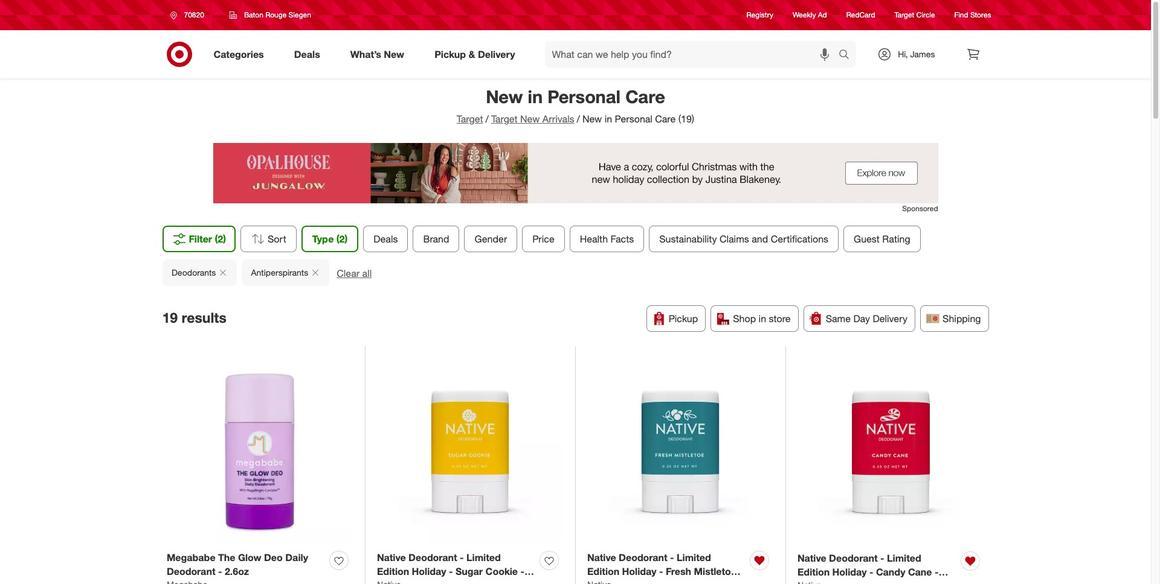 Task type: vqa. For each thing, say whether or not it's contained in the screenshot.
Holiday related to Fresh
yes



Task type: locate. For each thing, give the bounding box(es) containing it.
0 horizontal spatial oz
[[521, 580, 531, 585]]

0 vertical spatial pickup
[[435, 48, 466, 60]]

limited up sugar
[[467, 552, 501, 564]]

deals left brand
[[374, 233, 398, 245]]

0.35 down cookie
[[499, 580, 518, 585]]

trial inside native deodorant - limited edition holiday - candy cane - aluminum free - trial size 0.35 oz
[[876, 581, 895, 585]]

trial inside native deodorant - limited edition holiday - sugar cookie - aluminum free - trial size 0.35 oz
[[455, 580, 474, 585]]

edition
[[377, 566, 409, 578], [587, 566, 619, 578], [798, 567, 830, 579]]

native inside native deodorant - limited edition holiday - fresh mistletoe - aluminum free - trial size 0.35 oz
[[587, 552, 616, 564]]

0 horizontal spatial trial
[[455, 580, 474, 585]]

aluminum for native deodorant - limited edition holiday - candy cane - aluminum free - trial size 0.35 oz
[[798, 581, 844, 585]]

size down cookie
[[477, 580, 496, 585]]

pickup inside button
[[669, 313, 698, 325]]

1 horizontal spatial deals
[[374, 233, 398, 245]]

2 horizontal spatial size
[[898, 581, 917, 585]]

native deodorant - limited edition holiday - fresh mistletoe - aluminum free - trial size 0.35 oz
[[587, 552, 743, 585]]

stores
[[971, 11, 991, 20]]

(2) right filter
[[215, 233, 226, 245]]

0 horizontal spatial 0.35
[[499, 580, 518, 585]]

facts
[[611, 233, 634, 245]]

sponsored
[[902, 204, 938, 213]]

deals
[[294, 48, 320, 60], [374, 233, 398, 245]]

limited inside native deodorant - limited edition holiday - candy cane - aluminum free - trial size 0.35 oz
[[887, 553, 921, 565]]

what's new
[[350, 48, 404, 60]]

0 horizontal spatial free
[[426, 580, 446, 585]]

trial down candy
[[876, 581, 895, 585]]

free inside native deodorant - limited edition holiday - candy cane - aluminum free - trial size 0.35 oz
[[847, 581, 867, 585]]

1 vertical spatial pickup
[[669, 313, 698, 325]]

0 horizontal spatial holiday
[[412, 566, 446, 578]]

0 horizontal spatial aluminum
[[377, 580, 423, 585]]

deals inside deals button
[[374, 233, 398, 245]]

oz inside native deodorant - limited edition holiday - candy cane - aluminum free - trial size 0.35 oz
[[941, 581, 952, 585]]

1 vertical spatial deals
[[374, 233, 398, 245]]

2 horizontal spatial limited
[[887, 553, 921, 565]]

0.35 down the mistletoe at the right bottom
[[709, 580, 728, 585]]

size for mistletoe
[[687, 580, 707, 585]]

(2) for filter (2)
[[215, 233, 226, 245]]

deodorant for fresh
[[619, 552, 668, 564]]

0 vertical spatial delivery
[[478, 48, 515, 60]]

1 horizontal spatial (2)
[[336, 233, 348, 245]]

aluminum for native deodorant - limited edition holiday - fresh mistletoe - aluminum free - trial size 0.35 oz
[[587, 580, 634, 585]]

size inside native deodorant - limited edition holiday - sugar cookie - aluminum free - trial size 0.35 oz
[[477, 580, 496, 585]]

(2) right type
[[336, 233, 348, 245]]

type (2)
[[312, 233, 348, 245]]

deodorant up fresh
[[619, 552, 668, 564]]

delivery right &
[[478, 48, 515, 60]]

edition inside native deodorant - limited edition holiday - fresh mistletoe - aluminum free - trial size 0.35 oz
[[587, 566, 619, 578]]

delivery inside the same day delivery button
[[873, 313, 908, 325]]

2 horizontal spatial oz
[[941, 581, 952, 585]]

fresh
[[666, 566, 691, 578]]

categories
[[214, 48, 264, 60]]

native deodorant - limited edition holiday - sugar cookie - aluminum free - trial size 0.35 oz link
[[377, 552, 535, 585]]

1 horizontal spatial oz
[[731, 580, 742, 585]]

brand
[[423, 233, 449, 245]]

deodorant down megababe
[[167, 566, 215, 578]]

in up target new arrivals "link"
[[528, 86, 543, 108]]

1 vertical spatial delivery
[[873, 313, 908, 325]]

limited up fresh
[[677, 552, 711, 564]]

megababe the glow deo daily deodorant - 2.6oz image
[[167, 359, 353, 545], [167, 359, 353, 545]]

aluminum inside native deodorant - limited edition holiday - fresh mistletoe - aluminum free - trial size 0.35 oz
[[587, 580, 634, 585]]

0.35 inside native deodorant - limited edition holiday - candy cane - aluminum free - trial size 0.35 oz
[[920, 581, 938, 585]]

size inside native deodorant - limited edition holiday - candy cane - aluminum free - trial size 0.35 oz
[[898, 581, 917, 585]]

shop
[[733, 313, 756, 325]]

2 horizontal spatial 0.35
[[920, 581, 938, 585]]

deodorant for sugar
[[409, 552, 457, 564]]

deals inside deals link
[[294, 48, 320, 60]]

deodorant up candy
[[829, 553, 878, 565]]

0 horizontal spatial deals
[[294, 48, 320, 60]]

advertisement region
[[213, 143, 938, 204]]

deodorant inside native deodorant - limited edition holiday - fresh mistletoe - aluminum free - trial size 0.35 oz
[[619, 552, 668, 564]]

trial down sugar
[[455, 580, 474, 585]]

glow
[[238, 552, 261, 564]]

deals for deals button
[[374, 233, 398, 245]]

0 horizontal spatial edition
[[377, 566, 409, 578]]

trial inside native deodorant - limited edition holiday - fresh mistletoe - aluminum free - trial size 0.35 oz
[[666, 580, 685, 585]]

0 horizontal spatial delivery
[[478, 48, 515, 60]]

deodorant for candy
[[829, 553, 878, 565]]

2 vertical spatial in
[[759, 313, 766, 325]]

pickup & delivery link
[[424, 41, 530, 68]]

edition inside native deodorant - limited edition holiday - candy cane - aluminum free - trial size 0.35 oz
[[798, 567, 830, 579]]

deodorant up sugar
[[409, 552, 457, 564]]

1 horizontal spatial trial
[[666, 580, 685, 585]]

deals button
[[363, 226, 408, 253]]

cookie
[[486, 566, 518, 578]]

1 horizontal spatial native
[[587, 552, 616, 564]]

holiday inside native deodorant - limited edition holiday - candy cane - aluminum free - trial size 0.35 oz
[[832, 567, 867, 579]]

0 horizontal spatial native
[[377, 552, 406, 564]]

2 horizontal spatial in
[[759, 313, 766, 325]]

native
[[377, 552, 406, 564], [587, 552, 616, 564], [798, 553, 826, 565]]

edition inside native deodorant - limited edition holiday - sugar cookie - aluminum free - trial size 0.35 oz
[[377, 566, 409, 578]]

find stores link
[[955, 10, 991, 20]]

size for cookie
[[477, 580, 496, 585]]

1 horizontal spatial edition
[[587, 566, 619, 578]]

1 horizontal spatial 0.35
[[709, 580, 728, 585]]

2 horizontal spatial trial
[[876, 581, 895, 585]]

/ right target link
[[486, 113, 489, 125]]

pickup for pickup & delivery
[[435, 48, 466, 60]]

19
[[162, 309, 178, 326]]

rouge
[[265, 10, 287, 19]]

free inside native deodorant - limited edition holiday - sugar cookie - aluminum free - trial size 0.35 oz
[[426, 580, 446, 585]]

1 / from the left
[[486, 113, 489, 125]]

native deodorant - limited edition holiday - candy cane - aluminum free - trial size 0.35 oz
[[798, 553, 952, 585]]

2 (2) from the left
[[336, 233, 348, 245]]

in left store
[[759, 313, 766, 325]]

clear
[[336, 268, 359, 280]]

daily
[[285, 552, 308, 564]]

holiday inside native deodorant - limited edition holiday - fresh mistletoe - aluminum free - trial size 0.35 oz
[[622, 566, 657, 578]]

edition for native deodorant - limited edition holiday - candy cane - aluminum free - trial size 0.35 oz
[[798, 567, 830, 579]]

clear all button
[[336, 267, 371, 281]]

0.35 inside native deodorant - limited edition holiday - sugar cookie - aluminum free - trial size 0.35 oz
[[499, 580, 518, 585]]

delivery for same day delivery
[[873, 313, 908, 325]]

0 horizontal spatial in
[[528, 86, 543, 108]]

size down the mistletoe at the right bottom
[[687, 580, 707, 585]]

limited up candy
[[887, 553, 921, 565]]

1 (2) from the left
[[215, 233, 226, 245]]

2 horizontal spatial native
[[798, 553, 826, 565]]

1 horizontal spatial holiday
[[622, 566, 657, 578]]

guest rating
[[854, 233, 910, 245]]

2.6oz
[[225, 566, 249, 578]]

1 horizontal spatial limited
[[677, 552, 711, 564]]

pickup
[[435, 48, 466, 60], [669, 313, 698, 325]]

deals down siegen
[[294, 48, 320, 60]]

native for native deodorant - limited edition holiday - candy cane - aluminum free - trial size 0.35 oz
[[798, 553, 826, 565]]

trial
[[455, 580, 474, 585], [666, 580, 685, 585], [876, 581, 895, 585]]

guest
[[854, 233, 880, 245]]

2 horizontal spatial aluminum
[[798, 581, 844, 585]]

shop in store
[[733, 313, 791, 325]]

1 horizontal spatial delivery
[[873, 313, 908, 325]]

2 / from the left
[[577, 113, 580, 125]]

0.35 inside native deodorant - limited edition holiday - fresh mistletoe - aluminum free - trial size 0.35 oz
[[709, 580, 728, 585]]

2 horizontal spatial free
[[847, 581, 867, 585]]

size inside native deodorant - limited edition holiday - fresh mistletoe - aluminum free - trial size 0.35 oz
[[687, 580, 707, 585]]

native deodorant - limited edition holiday - fresh mistletoe - aluminum free - trial size 0.35 oz image
[[587, 359, 774, 545], [587, 359, 774, 545]]

2 horizontal spatial holiday
[[832, 567, 867, 579]]

/
[[486, 113, 489, 125], [577, 113, 580, 125]]

pickup & delivery
[[435, 48, 515, 60]]

holiday left sugar
[[412, 566, 446, 578]]

70820 button
[[162, 4, 217, 26]]

limited inside native deodorant - limited edition holiday - sugar cookie - aluminum free - trial size 0.35 oz
[[467, 552, 501, 564]]

deodorant inside native deodorant - limited edition holiday - candy cane - aluminum free - trial size 0.35 oz
[[829, 553, 878, 565]]

aluminum inside native deodorant - limited edition holiday - sugar cookie - aluminum free - trial size 0.35 oz
[[377, 580, 423, 585]]

1 horizontal spatial size
[[687, 580, 707, 585]]

0 vertical spatial deals
[[294, 48, 320, 60]]

new
[[384, 48, 404, 60], [486, 86, 523, 108], [520, 113, 540, 125], [583, 113, 602, 125]]

trial down fresh
[[666, 580, 685, 585]]

weekly
[[793, 11, 816, 20]]

- inside megababe the glow deo daily deodorant - 2.6oz
[[218, 566, 222, 578]]

holiday left candy
[[832, 567, 867, 579]]

target new arrivals link
[[491, 113, 574, 125]]

personal left (19) on the right top
[[615, 113, 653, 125]]

What can we help you find? suggestions appear below search field
[[545, 41, 842, 68]]

personal up 'arrivals'
[[548, 86, 621, 108]]

free
[[426, 580, 446, 585], [636, 580, 656, 585], [847, 581, 867, 585]]

in right 'arrivals'
[[605, 113, 612, 125]]

registry
[[747, 11, 774, 20]]

aluminum
[[377, 580, 423, 585], [587, 580, 634, 585], [798, 581, 844, 585]]

oz inside native deodorant - limited edition holiday - sugar cookie - aluminum free - trial size 0.35 oz
[[521, 580, 531, 585]]

native inside native deodorant - limited edition holiday - sugar cookie - aluminum free - trial size 0.35 oz
[[377, 552, 406, 564]]

0 horizontal spatial pickup
[[435, 48, 466, 60]]

oz inside native deodorant - limited edition holiday - fresh mistletoe - aluminum free - trial size 0.35 oz
[[731, 580, 742, 585]]

holiday for candy
[[832, 567, 867, 579]]

new right 'arrivals'
[[583, 113, 602, 125]]

limited inside native deodorant - limited edition holiday - fresh mistletoe - aluminum free - trial size 0.35 oz
[[677, 552, 711, 564]]

trial for sugar
[[455, 580, 474, 585]]

2 horizontal spatial edition
[[798, 567, 830, 579]]

oz for native deodorant - limited edition holiday - fresh mistletoe - aluminum free - trial size 0.35 oz
[[731, 580, 742, 585]]

0 horizontal spatial limited
[[467, 552, 501, 564]]

1 horizontal spatial aluminum
[[587, 580, 634, 585]]

1 vertical spatial care
[[655, 113, 676, 125]]

deodorant
[[409, 552, 457, 564], [619, 552, 668, 564], [829, 553, 878, 565], [167, 566, 215, 578]]

sort button
[[241, 226, 297, 253]]

free for fresh
[[636, 580, 656, 585]]

2 horizontal spatial target
[[895, 11, 915, 20]]

deals link
[[284, 41, 335, 68]]

free inside native deodorant - limited edition holiday - fresh mistletoe - aluminum free - trial size 0.35 oz
[[636, 580, 656, 585]]

0.35 down cane
[[920, 581, 938, 585]]

delivery right day
[[873, 313, 908, 325]]

holiday inside native deodorant - limited edition holiday - sugar cookie - aluminum free - trial size 0.35 oz
[[412, 566, 446, 578]]

aluminum inside native deodorant - limited edition holiday - candy cane - aluminum free - trial size 0.35 oz
[[798, 581, 844, 585]]

rating
[[882, 233, 910, 245]]

native deodorant - limited edition holiday - candy cane - aluminum free - trial size 0.35 oz image
[[798, 359, 984, 545], [798, 359, 984, 545]]

1 horizontal spatial in
[[605, 113, 612, 125]]

1 horizontal spatial pickup
[[669, 313, 698, 325]]

1 horizontal spatial free
[[636, 580, 656, 585]]

target
[[895, 11, 915, 20], [457, 113, 483, 125], [491, 113, 518, 125]]

/ right 'arrivals'
[[577, 113, 580, 125]]

trial for candy
[[876, 581, 895, 585]]

(2) inside filter (2) button
[[215, 233, 226, 245]]

hi, james
[[898, 49, 935, 59]]

native deodorant - limited edition holiday - candy cane - aluminum free - trial size 0.35 oz link
[[798, 552, 956, 585]]

0 horizontal spatial size
[[477, 580, 496, 585]]

deodorant inside native deodorant - limited edition holiday - sugar cookie - aluminum free - trial size 0.35 oz
[[409, 552, 457, 564]]

size down cane
[[898, 581, 917, 585]]

holiday left fresh
[[622, 566, 657, 578]]

0 horizontal spatial (2)
[[215, 233, 226, 245]]

0 horizontal spatial /
[[486, 113, 489, 125]]

0.35 for cane
[[920, 581, 938, 585]]

1 horizontal spatial /
[[577, 113, 580, 125]]

native inside native deodorant - limited edition holiday - candy cane - aluminum free - trial size 0.35 oz
[[798, 553, 826, 565]]

-
[[460, 552, 464, 564], [670, 552, 674, 564], [881, 553, 884, 565], [218, 566, 222, 578], [449, 566, 453, 578], [521, 566, 525, 578], [659, 566, 663, 578], [739, 566, 743, 578], [870, 567, 873, 579], [935, 567, 939, 579], [449, 580, 453, 585], [659, 580, 663, 585], [869, 581, 873, 585]]

in inside the shop in store button
[[759, 313, 766, 325]]

native for native deodorant - limited edition holiday - sugar cookie - aluminum free - trial size 0.35 oz
[[377, 552, 406, 564]]

delivery inside pickup & delivery link
[[478, 48, 515, 60]]

oz for native deodorant - limited edition holiday - candy cane - aluminum free - trial size 0.35 oz
[[941, 581, 952, 585]]

filter (2)
[[189, 233, 226, 245]]

native deodorant - limited edition holiday - sugar cookie - aluminum free - trial size 0.35 oz image
[[377, 359, 563, 545], [377, 359, 563, 545]]

ad
[[818, 11, 827, 20]]

0.35
[[499, 580, 518, 585], [709, 580, 728, 585], [920, 581, 938, 585]]

deodorant inside megababe the glow deo daily deodorant - 2.6oz
[[167, 566, 215, 578]]

size for cane
[[898, 581, 917, 585]]

antiperspirants
[[251, 268, 308, 278]]

0 vertical spatial in
[[528, 86, 543, 108]]



Task type: describe. For each thing, give the bounding box(es) containing it.
gender button
[[464, 226, 517, 253]]

type
[[312, 233, 334, 245]]

19 results
[[162, 309, 227, 326]]

native deodorant - limited edition holiday - sugar cookie - aluminum free - trial size 0.35 oz
[[377, 552, 531, 585]]

native for native deodorant - limited edition holiday - fresh mistletoe - aluminum free - trial size 0.35 oz
[[587, 552, 616, 564]]

0 vertical spatial personal
[[548, 86, 621, 108]]

find stores
[[955, 11, 991, 20]]

the
[[218, 552, 235, 564]]

categories link
[[203, 41, 279, 68]]

same day delivery button
[[804, 306, 916, 332]]

and
[[752, 233, 768, 245]]

free for sugar
[[426, 580, 446, 585]]

native deodorant - limited edition holiday - fresh mistletoe - aluminum free - trial size 0.35 oz link
[[587, 552, 745, 585]]

same
[[826, 313, 851, 325]]

cane
[[908, 567, 932, 579]]

1 horizontal spatial target
[[491, 113, 518, 125]]

filter
[[189, 233, 212, 245]]

redcard link
[[846, 10, 875, 20]]

health facts button
[[570, 226, 644, 253]]

holiday for fresh
[[622, 566, 657, 578]]

target link
[[457, 113, 483, 125]]

limited for candy
[[887, 553, 921, 565]]

mistletoe
[[694, 566, 737, 578]]

aluminum for native deodorant - limited edition holiday - sugar cookie - aluminum free - trial size 0.35 oz
[[377, 580, 423, 585]]

what's
[[350, 48, 381, 60]]

circle
[[917, 11, 935, 20]]

baton rouge siegen button
[[222, 4, 319, 26]]

megababe the glow deo daily deodorant - 2.6oz link
[[167, 552, 325, 579]]

target circle
[[895, 11, 935, 20]]

what's new link
[[340, 41, 419, 68]]

sort
[[268, 233, 286, 245]]

guest rating button
[[844, 226, 921, 253]]

results
[[182, 309, 227, 326]]

1 vertical spatial personal
[[615, 113, 653, 125]]

edition for native deodorant - limited edition holiday - sugar cookie - aluminum free - trial size 0.35 oz
[[377, 566, 409, 578]]

0 horizontal spatial target
[[457, 113, 483, 125]]

limited for sugar
[[467, 552, 501, 564]]

arrivals
[[543, 113, 574, 125]]

gender
[[475, 233, 507, 245]]

siegen
[[289, 10, 311, 19]]

oz for native deodorant - limited edition holiday - sugar cookie - aluminum free - trial size 0.35 oz
[[521, 580, 531, 585]]

holiday for sugar
[[412, 566, 446, 578]]

deo
[[264, 552, 283, 564]]

edition for native deodorant - limited edition holiday - fresh mistletoe - aluminum free - trial size 0.35 oz
[[587, 566, 619, 578]]

0.35 for mistletoe
[[709, 580, 728, 585]]

search
[[833, 49, 863, 61]]

clear all
[[336, 268, 371, 280]]

megababe the glow deo daily deodorant - 2.6oz
[[167, 552, 308, 578]]

claims
[[720, 233, 749, 245]]

shop in store button
[[711, 306, 799, 332]]

sustainability
[[659, 233, 717, 245]]

weekly ad
[[793, 11, 827, 20]]

pickup button
[[647, 306, 706, 332]]

0 vertical spatial care
[[626, 86, 665, 108]]

price button
[[522, 226, 565, 253]]

baton rouge siegen
[[244, 10, 311, 19]]

redcard
[[846, 11, 875, 20]]

new left 'arrivals'
[[520, 113, 540, 125]]

brand button
[[413, 226, 460, 253]]

sustainability claims and certifications button
[[649, 226, 839, 253]]

day
[[854, 313, 870, 325]]

megababe
[[167, 552, 215, 564]]

pickup for pickup
[[669, 313, 698, 325]]

hi,
[[898, 49, 908, 59]]

registry link
[[747, 10, 774, 20]]

deodorants button
[[162, 260, 237, 286]]

new right what's
[[384, 48, 404, 60]]

&
[[469, 48, 475, 60]]

filter (2) button
[[162, 226, 236, 253]]

shipping button
[[920, 306, 989, 332]]

in for shop
[[759, 313, 766, 325]]

certifications
[[771, 233, 829, 245]]

target circle link
[[895, 10, 935, 20]]

deals for deals link
[[294, 48, 320, 60]]

free for candy
[[847, 581, 867, 585]]

health
[[580, 233, 608, 245]]

weekly ad link
[[793, 10, 827, 20]]

(2) for type (2)
[[336, 233, 348, 245]]

same day delivery
[[826, 313, 908, 325]]

in for new
[[528, 86, 543, 108]]

antiperspirants button
[[242, 260, 329, 286]]

1 vertical spatial in
[[605, 113, 612, 125]]

candy
[[876, 567, 906, 579]]

shipping
[[943, 313, 981, 325]]

sustainability claims and certifications
[[659, 233, 829, 245]]

health facts
[[580, 233, 634, 245]]

baton
[[244, 10, 263, 19]]

70820
[[184, 10, 204, 19]]

0.35 for cookie
[[499, 580, 518, 585]]

(19)
[[678, 113, 694, 125]]

all
[[362, 268, 371, 280]]

trial for fresh
[[666, 580, 685, 585]]

deodorants
[[171, 268, 216, 278]]

james
[[910, 49, 935, 59]]

delivery for pickup & delivery
[[478, 48, 515, 60]]

sugar
[[456, 566, 483, 578]]

new up target new arrivals "link"
[[486, 86, 523, 108]]

limited for fresh
[[677, 552, 711, 564]]



